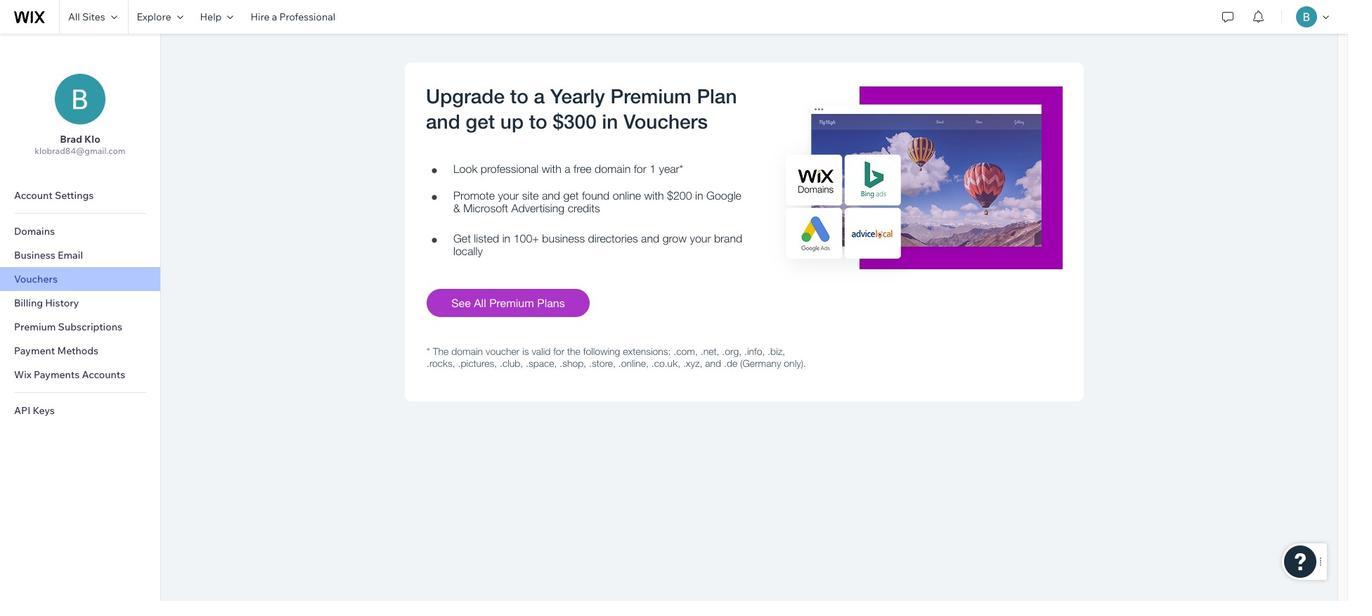 Task type: locate. For each thing, give the bounding box(es) containing it.
billing history
[[14, 297, 79, 309]]

explore
[[137, 11, 171, 23]]

billing history link
[[0, 291, 160, 315]]

business email
[[14, 249, 83, 262]]

domains link
[[0, 219, 160, 243]]

help button
[[192, 0, 242, 34]]

klobrad84@gmail.com
[[35, 146, 126, 156]]

all sites
[[68, 11, 105, 23]]

account settings
[[14, 189, 94, 202]]

vouchers
[[14, 273, 58, 285]]

brad klo klobrad84@gmail.com
[[35, 133, 126, 156]]

history
[[45, 297, 79, 309]]

business
[[14, 249, 55, 262]]

klo
[[84, 133, 100, 146]]

hire a professional
[[251, 11, 336, 23]]

sidebar element
[[0, 34, 161, 601]]

account
[[14, 189, 53, 202]]

payment methods
[[14, 345, 99, 357]]

keys
[[33, 404, 55, 417]]

hire a professional link
[[242, 0, 344, 34]]

premium subscriptions
[[14, 321, 122, 333]]

payments
[[34, 368, 80, 381]]

sites
[[82, 11, 105, 23]]

help
[[200, 11, 222, 23]]



Task type: describe. For each thing, give the bounding box(es) containing it.
accounts
[[82, 368, 125, 381]]

premium
[[14, 321, 56, 333]]

wix
[[14, 368, 32, 381]]

vouchers link
[[0, 267, 160, 291]]

api
[[14, 404, 30, 417]]

payment
[[14, 345, 55, 357]]

methods
[[57, 345, 99, 357]]

email
[[58, 249, 83, 262]]

all
[[68, 11, 80, 23]]

wix payments accounts link
[[0, 363, 160, 387]]

a
[[272, 11, 277, 23]]

domains
[[14, 225, 55, 238]]

professional
[[279, 11, 336, 23]]

payment methods link
[[0, 339, 160, 363]]

brad
[[60, 133, 82, 146]]

business email link
[[0, 243, 160, 267]]

billing
[[14, 297, 43, 309]]

api keys
[[14, 404, 55, 417]]

subscriptions
[[58, 321, 122, 333]]

account settings link
[[0, 184, 160, 207]]

api keys link
[[0, 399, 160, 423]]

premium subscriptions link
[[0, 315, 160, 339]]

wix payments accounts
[[14, 368, 125, 381]]

settings
[[55, 189, 94, 202]]

hire
[[251, 11, 270, 23]]



Task type: vqa. For each thing, say whether or not it's contained in the screenshot.
the bottom have
no



